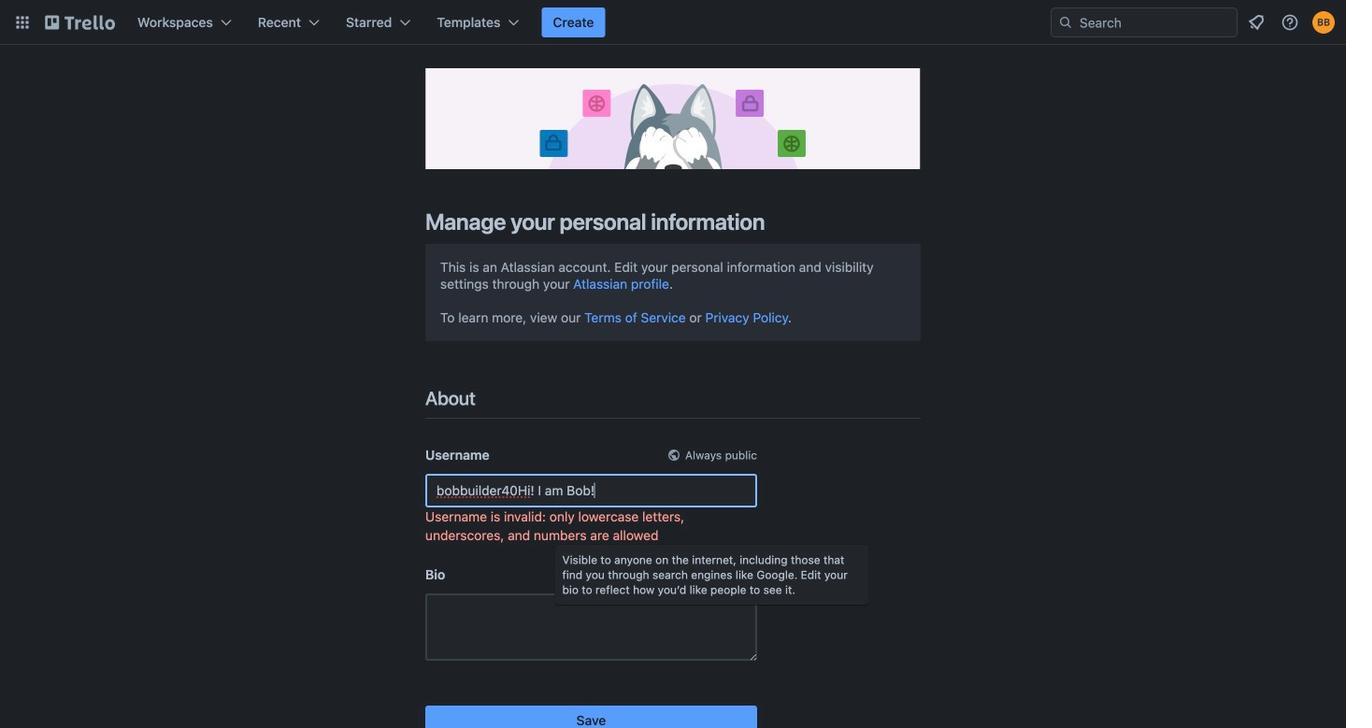 Task type: locate. For each thing, give the bounding box(es) containing it.
None text field
[[425, 474, 757, 508], [425, 594, 757, 661], [425, 474, 757, 508], [425, 594, 757, 661]]

0 notifications image
[[1245, 11, 1268, 34]]

bob builder (bobbuilder40) image
[[1313, 11, 1335, 34]]

tooltip
[[555, 545, 869, 605]]

open information menu image
[[1281, 13, 1300, 32]]

search image
[[1058, 15, 1073, 30]]

back to home image
[[45, 7, 115, 37]]



Task type: describe. For each thing, give the bounding box(es) containing it.
Search field
[[1073, 9, 1237, 36]]

primary element
[[0, 0, 1346, 45]]



Task type: vqa. For each thing, say whether or not it's contained in the screenshot.
ENTER YOUR SEARCH KEYWORD HERE text box
no



